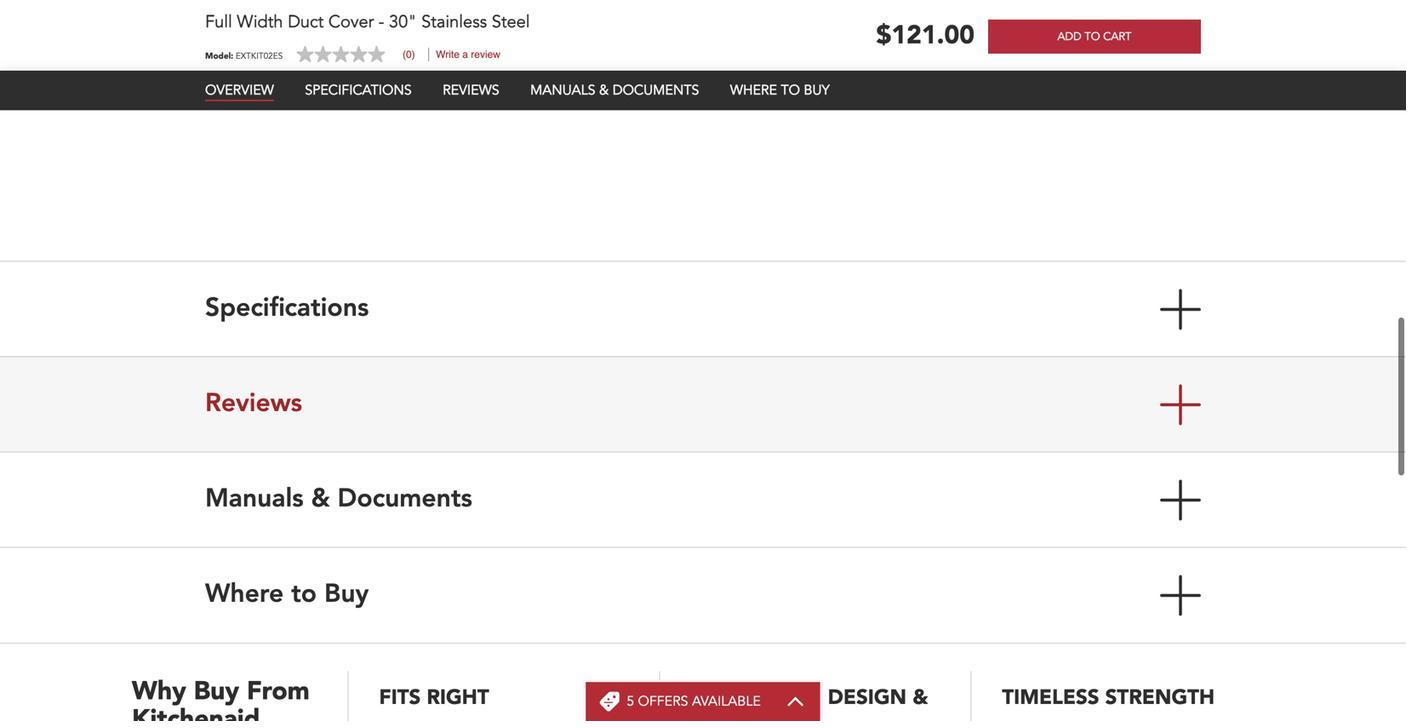 Task type: describe. For each thing, give the bounding box(es) containing it.
0 horizontal spatial where
[[205, 583, 284, 608]]

steel
[[492, 10, 530, 34]]

offers
[[638, 692, 689, 711]]

1 horizontal spatial documents
[[613, 81, 700, 100]]

model:
[[205, 50, 233, 62]]

fits right
[[379, 684, 489, 712]]

(0) button
[[290, 46, 422, 63]]

full
[[205, 10, 232, 34]]

manuals & documents link
[[531, 81, 700, 100]]

extkit02es
[[236, 50, 283, 62]]

5 offers available
[[627, 692, 761, 711]]

width
[[237, 10, 283, 34]]

function
[[691, 709, 800, 721]]

1 vertical spatial documents
[[338, 487, 473, 513]]

1 horizontal spatial where to buy
[[731, 81, 830, 100]]

1 vertical spatial buy
[[324, 583, 369, 608]]

timeless
[[1003, 684, 1100, 712]]

specifications link
[[305, 81, 412, 100]]

0 vertical spatial to
[[781, 81, 800, 100]]

write a review button
[[436, 49, 501, 60]]

cover
[[329, 10, 374, 34]]

available
[[692, 692, 761, 711]]

a
[[463, 49, 468, 60]]

fits
[[379, 684, 421, 712]]

impeccable
[[691, 684, 822, 712]]

1 vertical spatial manuals & documents
[[205, 487, 473, 513]]

stainless
[[422, 10, 487, 34]]

overview link
[[205, 81, 274, 101]]

30"
[[389, 10, 417, 34]]

1 horizontal spatial where
[[731, 81, 778, 100]]

why buy from kitchenaid
[[132, 674, 310, 721]]

1 horizontal spatial manuals
[[531, 81, 596, 100]]

0 vertical spatial &
[[600, 81, 609, 100]]

impeccable design & function
[[691, 684, 929, 721]]

strength
[[1106, 684, 1215, 712]]

timeless strength
[[1003, 684, 1215, 712]]

5
[[627, 692, 635, 711]]

0 vertical spatial manuals & documents
[[531, 81, 700, 100]]

promo tag image
[[600, 692, 620, 712]]

model: extkit02es
[[205, 50, 283, 62]]

1 vertical spatial manuals
[[205, 487, 304, 513]]

1 vertical spatial to
[[291, 583, 317, 608]]



Task type: locate. For each thing, give the bounding box(es) containing it.
&
[[600, 81, 609, 100], [311, 487, 330, 513], [913, 684, 929, 712]]

1 horizontal spatial reviews
[[443, 81, 500, 100]]

1 vertical spatial specifications
[[205, 297, 369, 322]]

0 horizontal spatial where to buy
[[205, 583, 369, 608]]

1 vertical spatial reviews
[[205, 392, 302, 418]]

& inside impeccable design & function
[[913, 684, 929, 712]]

add to cart
[[1058, 29, 1132, 44]]

0 horizontal spatial manuals
[[205, 487, 304, 513]]

right
[[427, 684, 489, 712]]

0 vertical spatial reviews
[[443, 81, 500, 100]]

buy inside why buy from kitchenaid
[[194, 674, 239, 709]]

0 vertical spatial specifications
[[305, 81, 412, 100]]

1 horizontal spatial to
[[781, 81, 800, 100]]

2 horizontal spatial buy
[[804, 81, 830, 100]]

write a review
[[436, 49, 501, 60]]

reviews
[[443, 81, 500, 100], [205, 392, 302, 418]]

reviews link
[[443, 81, 500, 100]]

 image
[[744, 0, 1170, 179]]

$121.00
[[877, 18, 975, 53]]

-
[[379, 10, 384, 34]]

to
[[1085, 29, 1101, 44]]

to
[[781, 81, 800, 100], [291, 583, 317, 608]]

0 horizontal spatial documents
[[338, 487, 473, 513]]

from
[[247, 674, 310, 709]]

0 vertical spatial manuals
[[531, 81, 596, 100]]

0 horizontal spatial to
[[291, 583, 317, 608]]

specifications
[[305, 81, 412, 100], [205, 297, 369, 322]]

manuals & documents
[[531, 81, 700, 100], [205, 487, 473, 513]]

0 horizontal spatial reviews
[[205, 392, 302, 418]]

(0)
[[403, 49, 415, 60]]

manuals
[[531, 81, 596, 100], [205, 487, 304, 513]]

2 vertical spatial buy
[[194, 674, 239, 709]]

0 horizontal spatial manuals & documents
[[205, 487, 473, 513]]

where
[[731, 81, 778, 100], [205, 583, 284, 608]]

where to buy link
[[731, 81, 830, 100]]

heading
[[627, 692, 761, 711]]

1 horizontal spatial &
[[600, 81, 609, 100]]

1 horizontal spatial manuals & documents
[[531, 81, 700, 100]]

1 horizontal spatial buy
[[324, 583, 369, 608]]

0 vertical spatial where
[[731, 81, 778, 100]]

1 vertical spatial &
[[311, 487, 330, 513]]

heading containing 5
[[627, 692, 761, 711]]

documents
[[613, 81, 700, 100], [338, 487, 473, 513]]

1 vertical spatial where
[[205, 583, 284, 608]]

1 vertical spatial where to buy
[[205, 583, 369, 608]]

cart
[[1104, 29, 1132, 44]]

0 vertical spatial where to buy
[[731, 81, 830, 100]]

add
[[1058, 29, 1082, 44]]

add to cart button
[[989, 20, 1202, 54]]

where to buy
[[731, 81, 830, 100], [205, 583, 369, 608]]

0 vertical spatial buy
[[804, 81, 830, 100]]

chevron icon image
[[787, 697, 805, 707]]

design
[[828, 684, 907, 712]]

write
[[436, 49, 460, 60]]

2 vertical spatial &
[[913, 684, 929, 712]]

2 horizontal spatial &
[[913, 684, 929, 712]]

0 horizontal spatial buy
[[194, 674, 239, 709]]

kitchenaid
[[132, 702, 260, 721]]

duct
[[288, 10, 324, 34]]

full width duct cover - 30" stainless steel
[[205, 10, 530, 34]]

why
[[132, 674, 186, 709]]

review
[[471, 49, 501, 60]]

0 horizontal spatial &
[[311, 487, 330, 513]]

overview
[[205, 81, 274, 100]]

0 vertical spatial documents
[[613, 81, 700, 100]]

buy
[[804, 81, 830, 100], [324, 583, 369, 608], [194, 674, 239, 709]]



Task type: vqa. For each thing, say whether or not it's contained in the screenshot.
left the Full
no



